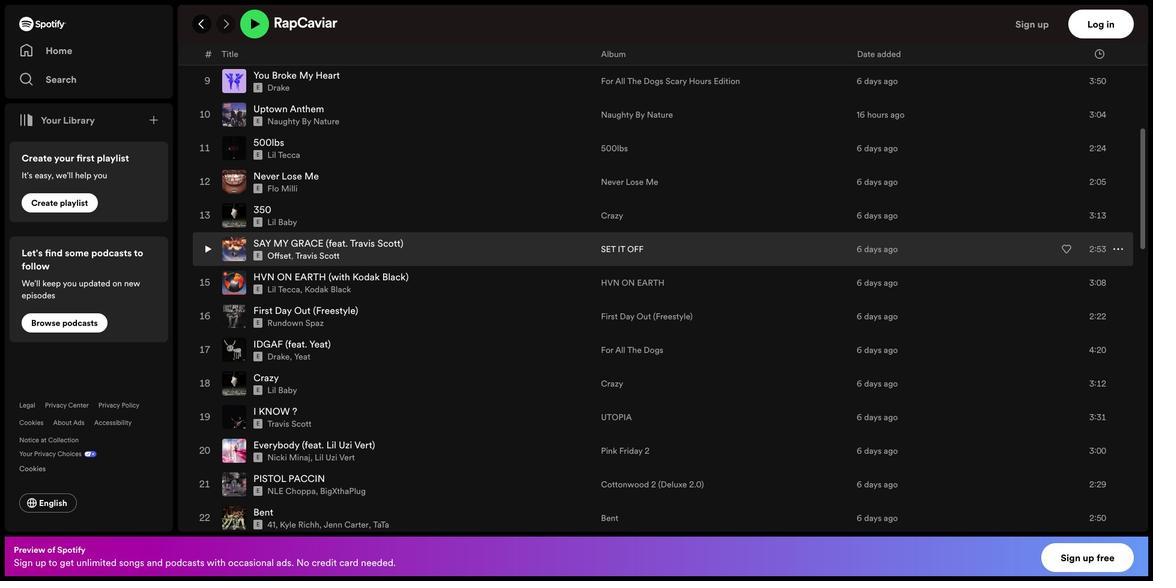 Task type: vqa. For each thing, say whether or not it's contained in the screenshot.


Task type: describe. For each thing, give the bounding box(es) containing it.
6 days ago for crazy
[[857, 378, 898, 390]]

my
[[299, 69, 313, 82]]

set
[[601, 243, 616, 255]]

pistol
[[254, 472, 286, 486]]

# row
[[193, 43, 1134, 65]]

center
[[68, 401, 89, 410]]

days for never lose me
[[865, 176, 882, 188]]

browse podcasts link
[[22, 314, 108, 333]]

2 6 days ago from the top
[[857, 42, 898, 54]]

0 horizontal spatial never lose me link
[[254, 170, 319, 183]]

1 lil tecca link from the top
[[268, 149, 300, 161]]

top bar and user menu element
[[178, 5, 1149, 43]]

set it off link
[[601, 243, 644, 255]]

1 cookies link from the top
[[19, 419, 44, 428]]

crazy inside cell
[[254, 371, 279, 385]]

let's find some podcasts to follow we'll keep you updated on new episodes
[[22, 246, 143, 302]]

crazy cell
[[222, 368, 592, 400]]

41 link
[[268, 519, 276, 531]]

2 6 from the top
[[857, 42, 863, 54]]

cottonwood 2 (deluxe 2.0)
[[601, 479, 704, 491]]

we'll
[[56, 169, 73, 181]]

2 lil tecca link from the top
[[268, 284, 300, 296]]

mmhmm for mmhmm e
[[254, 1, 293, 15]]

never lose me cell
[[222, 166, 592, 198]]

drake , yeat
[[268, 351, 311, 363]]

drake link inside idgaf (feat. yeat) cell
[[268, 351, 290, 363]]

16 hours ago
[[857, 109, 905, 121]]

mmhmm cell
[[222, 0, 592, 30]]

ago for pistol paccin
[[884, 479, 898, 491]]

e inside the you broke my heart e
[[257, 84, 260, 91]]

card
[[339, 556, 359, 570]]

pistol paccin e
[[254, 472, 325, 495]]

you for some
[[63, 278, 77, 290]]

tecca for lil tecca , kodak black
[[278, 284, 300, 296]]

, inside idgaf (feat. yeat) cell
[[290, 351, 292, 363]]

accessibility link
[[94, 419, 132, 428]]

earth for hvn on earth (with kodak black) e
[[295, 271, 326, 284]]

explicit element for you
[[254, 83, 263, 93]]

say my grace (feat. travis scott) cell
[[222, 233, 592, 266]]

create your first playlist it's easy, we'll help you
[[22, 151, 129, 181]]

6 days ago for say my grace (feat. travis scott)
[[857, 243, 898, 255]]

offset
[[268, 250, 291, 262]]

out for first day out (freestyle)
[[637, 311, 651, 323]]

bigxthaplug inside mmhmm cell
[[268, 15, 313, 27]]

updated
[[79, 278, 110, 290]]

2 for 3:00
[[645, 445, 650, 457]]

lil baby link for 350
[[268, 216, 297, 228]]

days for i know ?
[[865, 412, 882, 424]]

naughty by nature for rightmost naughty by nature link
[[601, 109, 673, 121]]

bent for bent
[[601, 513, 619, 525]]

2:24
[[1090, 143, 1107, 155]]

6 for hvn on earth (with kodak black)
[[857, 277, 863, 289]]

sign for sign up free
[[1061, 552, 1081, 565]]

ago for everybody (feat. lil uzi vert)
[[884, 445, 898, 457]]

songs
[[119, 556, 144, 570]]

black)
[[382, 271, 409, 284]]

crazy link for 350
[[601, 210, 624, 222]]

new
[[124, 278, 140, 290]]

for for idgaf (feat. yeat)
[[601, 344, 614, 356]]

days for say my grace (feat. travis scott)
[[865, 243, 882, 255]]

bent e
[[254, 506, 273, 529]]

6 days ago for you broke my heart
[[857, 75, 898, 87]]

kodak black link
[[305, 284, 351, 296]]

pink for 3:00
[[601, 445, 618, 457]]

library
[[63, 114, 95, 127]]

3:31
[[1090, 412, 1107, 424]]

days for idgaf (feat. yeat)
[[865, 344, 882, 356]]

naughty by nature for the left naughty by nature link
[[268, 115, 340, 128]]

3:13
[[1090, 210, 1107, 222]]

6 days ago for bent
[[857, 513, 898, 525]]

sign up free
[[1061, 552, 1115, 565]]

500lbs link inside cell
[[254, 136, 284, 149]]

jenn
[[324, 519, 342, 531]]

(deluxe
[[659, 479, 687, 491]]

utopia link
[[601, 412, 632, 424]]

say my grace (feat. travis scott) row
[[193, 233, 1134, 266]]

500lbs for 500lbs e
[[254, 136, 284, 149]]

me for never lose me e
[[305, 170, 319, 183]]

me for never lose me
[[646, 176, 659, 188]]

everybody (feat. lil uzi vert) e
[[254, 439, 375, 462]]

pink friday 2 for 2:52
[[601, 42, 650, 54]]

say my grace (feat. travis scott) link
[[254, 237, 404, 250]]

bigxthaplug link for mmhmm
[[268, 15, 313, 27]]

6 for say my grace (feat. travis scott)
[[857, 243, 863, 255]]

6 days ago for 350
[[857, 210, 898, 222]]

cookies for 2nd 'cookies' link from the top
[[19, 464, 46, 474]]

privacy down at
[[34, 450, 56, 459]]

1 horizontal spatial travis
[[296, 250, 317, 262]]

3:04
[[1090, 109, 1107, 121]]

duration image
[[1095, 49, 1105, 59]]

(feat. for yeat)
[[285, 338, 307, 351]]

uptown anthem e
[[254, 102, 324, 125]]

1 horizontal spatial 500lbs link
[[601, 143, 628, 155]]

e inside pistol paccin e
[[257, 488, 260, 495]]

heart
[[316, 69, 340, 82]]

preview
[[14, 544, 45, 556]]

e inside crazy e
[[257, 387, 260, 394]]

in
[[1107, 17, 1115, 31]]

crazy link inside cell
[[254, 371, 279, 385]]

2:50
[[1090, 513, 1107, 525]]

3:00
[[1090, 445, 1107, 457]]

travis inside i know ? cell
[[268, 418, 289, 430]]

date added
[[858, 48, 901, 60]]

nature for the left naughty by nature link
[[314, 115, 340, 128]]

hvn on earth (with kodak black) cell
[[222, 267, 592, 299]]

1 horizontal spatial mmhmm link
[[601, 8, 636, 20]]

you broke my heart cell
[[222, 65, 592, 97]]

nicki
[[268, 452, 287, 464]]

days for first day out (freestyle)
[[865, 311, 882, 323]]

my
[[273, 237, 289, 250]]

main element
[[5, 5, 173, 532]]

your for your privacy choices
[[19, 450, 32, 459]]

to inside preview of spotify sign up to get unlimited songs and podcasts with occasional ads. no credit card needed.
[[49, 556, 57, 570]]

#
[[205, 47, 212, 60]]

never for never lose me e
[[254, 170, 279, 183]]

6 for 500lbs
[[857, 143, 863, 155]]

baby for crazy
[[278, 385, 297, 397]]

all for idgaf (feat. yeat)
[[616, 344, 626, 356]]

days for hvn on earth (with kodak black)
[[865, 277, 882, 289]]

up for sign up free
[[1083, 552, 1095, 565]]

hvn on earth (with kodak black) link
[[254, 271, 409, 284]]

english button
[[19, 494, 77, 513]]

out for first day out (freestyle) e
[[294, 304, 311, 317]]

by for rightmost naughty by nature link
[[636, 109, 645, 121]]

at
[[41, 436, 47, 445]]

hours
[[689, 75, 712, 87]]

(freestyle) for first day out (freestyle)
[[653, 311, 693, 323]]

days for crazy
[[865, 378, 882, 390]]

e inside the everybody (feat. lil uzi vert) e
[[257, 454, 260, 462]]

mmhmm for mmhmm
[[601, 8, 636, 20]]

explicit element for 500lbs
[[254, 150, 263, 160]]

6 days ago for pistol paccin
[[857, 479, 898, 491]]

lil inside 350 cell
[[268, 216, 276, 228]]

2 cookies link from the top
[[19, 461, 55, 475]]

ago for hvn on earth (with kodak black)
[[884, 277, 898, 289]]

for all the dogs scary hours edition
[[601, 75, 740, 87]]

earth for hvn on earth
[[637, 277, 665, 289]]

log
[[1088, 17, 1105, 31]]

rundown spaz link
[[268, 317, 324, 329]]

(with
[[329, 271, 350, 284]]

ads
[[73, 419, 85, 428]]

350
[[254, 203, 271, 216]]

e inside idgaf (feat. yeat) e
[[257, 353, 260, 361]]

lil baby for 350
[[268, 216, 297, 228]]

(feat. inside say my grace (feat. travis scott) e
[[326, 237, 348, 250]]

create for your
[[22, 151, 52, 165]]

your for your library
[[41, 114, 61, 127]]

2 vertical spatial 2
[[651, 479, 656, 491]]

2:53 cell
[[1052, 233, 1124, 266]]

explicit element for mmhmm
[[254, 16, 263, 25]]

idgaf (feat. yeat) cell
[[222, 334, 592, 367]]

privacy policy
[[98, 401, 140, 410]]

scary
[[666, 75, 687, 87]]

0 horizontal spatial uzi
[[326, 452, 338, 464]]

easy,
[[35, 169, 54, 181]]

days for you broke my heart
[[865, 75, 882, 87]]

6 for everybody (feat. lil uzi vert)
[[857, 445, 863, 457]]

about ads link
[[53, 419, 85, 428]]

explicit element for hvn
[[254, 285, 263, 295]]

500lbs e
[[254, 136, 284, 159]]

everybody (feat. lil uzi vert) link
[[254, 439, 375, 452]]

6 for you broke my heart
[[857, 75, 863, 87]]

tata link
[[373, 519, 389, 531]]

ago for never lose me
[[884, 176, 898, 188]]

1 vertical spatial podcasts
[[62, 317, 98, 329]]

1 horizontal spatial naughty by nature link
[[601, 109, 673, 121]]

drake for drake , yeat
[[268, 351, 290, 363]]

lil uzi vert link
[[315, 452, 355, 464]]

mmhmm link inside mmhmm cell
[[254, 1, 293, 15]]

6 for i know ?
[[857, 412, 863, 424]]

all for you broke my heart
[[616, 75, 626, 87]]

friday for 3:00
[[620, 445, 643, 457]]

1 horizontal spatial first day out (freestyle) link
[[601, 311, 693, 323]]

sign inside preview of spotify sign up to get unlimited songs and podcasts with occasional ads. no credit card needed.
[[14, 556, 33, 570]]

e inside hvn on earth (with kodak black) e
[[257, 286, 260, 293]]

anthem
[[290, 102, 324, 115]]

lose for never lose me e
[[282, 170, 302, 183]]

yeat link
[[294, 351, 311, 363]]

ago for first day out (freestyle)
[[884, 311, 898, 323]]

help
[[75, 169, 91, 181]]

cottonwood 2 (deluxe 2.0) link
[[601, 479, 704, 491]]

41 , kyle richh , jenn carter , tata
[[268, 519, 389, 531]]

the for you broke my heart
[[628, 75, 642, 87]]

i
[[254, 405, 256, 418]]

preview of spotify sign up to get unlimited songs and podcasts with occasional ads. no credit card needed.
[[14, 544, 396, 570]]

uptown anthem cell
[[222, 99, 592, 131]]

notice
[[19, 436, 39, 445]]

go back image
[[197, 19, 207, 29]]

ago for bent
[[884, 513, 898, 525]]

first day out (freestyle)
[[601, 311, 693, 323]]

crazy e
[[254, 371, 279, 394]]

sign up free button
[[1042, 544, 1134, 573]]

say my grace (feat. travis scott) e
[[254, 237, 404, 260]]

ago for idgaf (feat. yeat)
[[884, 344, 898, 356]]

bigxthaplug inside pistol paccin cell
[[320, 486, 366, 498]]

days for everybody (feat. lil uzi vert)
[[865, 445, 882, 457]]

uptown anthem link
[[254, 102, 324, 115]]

500lbs for 500lbs
[[601, 143, 628, 155]]

on for hvn on earth
[[622, 277, 635, 289]]

offset link
[[268, 250, 291, 262]]

duration element
[[1095, 49, 1105, 59]]

e inside the i know ? e
[[257, 421, 260, 428]]

e inside uptown anthem e
[[257, 118, 260, 125]]



Task type: locate. For each thing, give the bounding box(es) containing it.
6 for first day out (freestyle)
[[857, 311, 863, 323]]

idgaf (feat. yeat) link
[[254, 338, 331, 351]]

out
[[294, 304, 311, 317], [637, 311, 651, 323]]

day inside "first day out (freestyle) e"
[[275, 304, 292, 317]]

2 for 2:52
[[645, 42, 650, 54]]

days for 350
[[865, 210, 882, 222]]

for down first day out (freestyle)
[[601, 344, 614, 356]]

500lbs inside cell
[[254, 136, 284, 149]]

pink friday 2 link up cottonwood
[[601, 445, 650, 457]]

explicit element for bent
[[254, 520, 263, 530]]

, inside everybody (feat. lil uzi vert) cell
[[311, 452, 313, 464]]

15 days from the top
[[865, 513, 882, 525]]

14 days from the top
[[865, 479, 882, 491]]

1 horizontal spatial by
[[636, 109, 645, 121]]

# column header
[[205, 43, 212, 64]]

explicit element for never
[[254, 184, 263, 194]]

playlist inside button
[[60, 197, 88, 209]]

privacy center
[[45, 401, 89, 410]]

14 e from the top
[[257, 488, 260, 495]]

2:05
[[1090, 176, 1107, 188]]

pink friday 2 link for 3:00
[[601, 445, 650, 457]]

baby up my
[[278, 216, 297, 228]]

the down # row
[[628, 75, 642, 87]]

1 vertical spatial pink
[[601, 445, 618, 457]]

13 days from the top
[[865, 445, 882, 457]]

crazy up "utopia" link
[[601, 378, 624, 390]]

lil right minaj at left
[[315, 452, 324, 464]]

grace
[[291, 237, 324, 250]]

7 e from the top
[[257, 252, 260, 260]]

1 vertical spatial playlist
[[60, 197, 88, 209]]

500lbs link up never lose me
[[601, 143, 628, 155]]

6 6 from the top
[[857, 210, 863, 222]]

2 cookies from the top
[[19, 464, 46, 474]]

1 vertical spatial tecca
[[278, 284, 300, 296]]

1 horizontal spatial hvn
[[601, 277, 620, 289]]

explicit element
[[254, 16, 263, 25], [254, 83, 263, 93], [254, 117, 263, 126], [254, 150, 263, 160], [254, 184, 263, 194], [254, 218, 263, 227], [254, 251, 263, 261], [254, 285, 263, 295], [254, 319, 263, 328], [254, 352, 263, 362], [254, 386, 263, 395], [254, 420, 263, 429], [254, 453, 263, 463], [254, 487, 263, 496], [254, 520, 263, 530]]

day up for all the dogs link on the right bottom
[[620, 311, 635, 323]]

for all the dogs scary hours edition link
[[601, 75, 740, 87]]

4 6 from the top
[[857, 143, 863, 155]]

explicit element for 350
[[254, 218, 263, 227]]

10 6 days ago from the top
[[857, 344, 898, 356]]

0 horizontal spatial lose
[[282, 170, 302, 183]]

bent for bent e
[[254, 506, 273, 519]]

find
[[45, 246, 63, 260]]

0 horizontal spatial scott
[[292, 418, 312, 430]]

spotify
[[57, 544, 86, 556]]

lil baby link up my
[[268, 216, 297, 228]]

the down first day out (freestyle)
[[628, 344, 642, 356]]

500lbs link
[[254, 136, 284, 149], [601, 143, 628, 155]]

0 horizontal spatial sign
[[14, 556, 33, 570]]

10 explicit element from the top
[[254, 352, 263, 362]]

lose inside "never lose me e"
[[282, 170, 302, 183]]

hvn for hvn on earth (with kodak black) e
[[254, 271, 275, 284]]

tecca inside hvn on earth (with kodak black) cell
[[278, 284, 300, 296]]

set it off
[[601, 243, 644, 255]]

you inside create your first playlist it's easy, we'll help you
[[93, 169, 107, 181]]

6 inside say my grace (feat. travis scott) row
[[857, 243, 863, 255]]

lil baby for crazy
[[268, 385, 297, 397]]

1 vertical spatial baby
[[278, 385, 297, 397]]

privacy
[[45, 401, 67, 410], [98, 401, 120, 410], [34, 450, 56, 459]]

2 vertical spatial (feat.
[[302, 439, 324, 452]]

lil baby up "i know ?" link
[[268, 385, 297, 397]]

12 6 from the top
[[857, 412, 863, 424]]

mmhmm e
[[254, 1, 293, 24]]

0 vertical spatial cookies link
[[19, 419, 44, 428]]

podcasts right browse
[[62, 317, 98, 329]]

9 6 from the top
[[857, 311, 863, 323]]

first day out (freestyle) cell
[[222, 301, 592, 333]]

friday for 2:52
[[620, 42, 643, 54]]

lil baby inside crazy cell
[[268, 385, 297, 397]]

choices
[[57, 450, 82, 459]]

3:12
[[1090, 378, 1107, 390]]

8 6 days ago from the top
[[857, 277, 898, 289]]

mmhmm link up ftcu
[[254, 1, 293, 15]]

crazy link for crazy
[[601, 378, 624, 390]]

1 all from the top
[[616, 75, 626, 87]]

english
[[39, 498, 67, 510]]

1 explicit element from the top
[[254, 16, 263, 25]]

lil left vert
[[327, 439, 336, 452]]

bigxthaplug up 'jenn carter' link
[[320, 486, 366, 498]]

1 e from the top
[[257, 17, 260, 24]]

baby up ?
[[278, 385, 297, 397]]

0 vertical spatial all
[[616, 75, 626, 87]]

tecca inside 500lbs cell
[[278, 149, 300, 161]]

1 pink from the top
[[601, 42, 618, 54]]

drake up uptown
[[268, 82, 290, 94]]

to up new
[[134, 246, 143, 260]]

2 days from the top
[[865, 42, 882, 54]]

14 6 from the top
[[857, 479, 863, 491]]

0 vertical spatial pink friday 2
[[601, 42, 650, 54]]

nicki minaj , lil uzi vert
[[268, 452, 355, 464]]

2 dogs from the top
[[644, 344, 664, 356]]

drake left yeat link
[[268, 351, 290, 363]]

6 days ago for hvn on earth (with kodak black)
[[857, 277, 898, 289]]

lil tecca , kodak black
[[268, 284, 351, 296]]

15 6 days ago from the top
[[857, 513, 898, 525]]

6 days ago for mmhmm
[[857, 8, 898, 20]]

lil baby link up "i know ?" link
[[268, 385, 297, 397]]

drake
[[268, 82, 290, 94], [268, 351, 290, 363]]

2:52
[[1090, 42, 1107, 54]]

create down easy,
[[31, 197, 58, 209]]

3 e from the top
[[257, 118, 260, 125]]

4 e from the top
[[257, 152, 260, 159]]

mmhmm up ftcu
[[254, 1, 293, 15]]

12 days from the top
[[865, 412, 882, 424]]

uzi left vert)
[[339, 439, 352, 452]]

1 horizontal spatial up
[[1038, 17, 1050, 31]]

uptown
[[254, 102, 288, 115]]

naughty by nature up lil tecca at the top of page
[[268, 115, 340, 128]]

lil up know
[[268, 385, 276, 397]]

it
[[618, 243, 626, 255]]

e inside bent e
[[257, 522, 260, 529]]

day down lil tecca , kodak black
[[275, 304, 292, 317]]

hvn for hvn on earth
[[601, 277, 620, 289]]

6 days ago for i know ?
[[857, 412, 898, 424]]

spaz
[[306, 317, 324, 329]]

9 e from the top
[[257, 320, 260, 327]]

11 6 days ago from the top
[[857, 378, 898, 390]]

added
[[878, 48, 901, 60]]

i know ? e
[[254, 405, 297, 428]]

350 link
[[254, 203, 271, 216]]

vert)
[[354, 439, 375, 452]]

pistol paccin cell
[[222, 469, 592, 501]]

policy
[[122, 401, 140, 410]]

6 for 350
[[857, 210, 863, 222]]

drake link up uptown
[[268, 82, 290, 94]]

7 explicit element from the top
[[254, 251, 263, 261]]

1 horizontal spatial kodak
[[353, 271, 380, 284]]

1 pink friday 2 from the top
[[601, 42, 650, 54]]

7 6 from the top
[[857, 243, 863, 255]]

days for mmhmm
[[865, 8, 882, 20]]

4 days from the top
[[865, 143, 882, 155]]

1 vertical spatial for
[[601, 344, 614, 356]]

bigxthaplug link up 'jenn carter' link
[[320, 486, 366, 498]]

days inside say my grace (feat. travis scott) row
[[865, 243, 882, 255]]

(feat.
[[326, 237, 348, 250], [285, 338, 307, 351], [302, 439, 324, 452]]

for for you broke my heart
[[601, 75, 614, 87]]

lil tecca link up "never lose me e"
[[268, 149, 300, 161]]

, inside hvn on earth (with kodak black) cell
[[300, 284, 303, 296]]

3 explicit element from the top
[[254, 117, 263, 126]]

8 explicit element from the top
[[254, 285, 263, 295]]

1 horizontal spatial never
[[601, 176, 624, 188]]

carter
[[345, 519, 369, 531]]

lil baby up my
[[268, 216, 297, 228]]

13 6 days ago from the top
[[857, 445, 898, 457]]

15 explicit element from the top
[[254, 520, 263, 530]]

1 horizontal spatial me
[[646, 176, 659, 188]]

ago for 350
[[884, 210, 898, 222]]

10 e from the top
[[257, 353, 260, 361]]

6 for mmhmm
[[857, 8, 863, 20]]

1 vertical spatial the
[[628, 344, 642, 356]]

ago for i know ?
[[884, 412, 898, 424]]

1 horizontal spatial your
[[41, 114, 61, 127]]

1 for from the top
[[601, 75, 614, 87]]

on down set it off link at the top right of page
[[622, 277, 635, 289]]

create inside button
[[31, 197, 58, 209]]

6 for crazy
[[857, 378, 863, 390]]

14 6 days ago from the top
[[857, 479, 898, 491]]

scott up hvn on earth (with kodak black) "link"
[[320, 250, 340, 262]]

0 horizontal spatial never
[[254, 170, 279, 183]]

ago for uptown anthem
[[891, 109, 905, 121]]

0 horizontal spatial first day out (freestyle) link
[[254, 304, 358, 317]]

1 horizontal spatial first
[[601, 311, 618, 323]]

ago for say my grace (feat. travis scott)
[[884, 243, 898, 255]]

6 e from the top
[[257, 219, 260, 226]]

1 tecca from the top
[[278, 149, 300, 161]]

(feat. inside the everybody (feat. lil uzi vert) e
[[302, 439, 324, 452]]

e inside mmhmm e
[[257, 17, 260, 24]]

uzi inside the everybody (feat. lil uzi vert) e
[[339, 439, 352, 452]]

bent link down nle
[[254, 506, 273, 519]]

0 horizontal spatial naughty by nature
[[268, 115, 340, 128]]

0 horizontal spatial bent
[[254, 506, 273, 519]]

earth down offset , travis scott
[[295, 271, 326, 284]]

1 vertical spatial lil baby
[[268, 385, 297, 397]]

0 horizontal spatial day
[[275, 304, 292, 317]]

1 vertical spatial drake
[[268, 351, 290, 363]]

drake link left yeat link
[[268, 351, 290, 363]]

1 days from the top
[[865, 8, 882, 20]]

travis left scott)
[[350, 237, 375, 250]]

first
[[76, 151, 95, 165]]

lil tecca link up rundown
[[268, 284, 300, 296]]

2 pink friday 2 link from the top
[[601, 445, 650, 457]]

3 6 days ago from the top
[[857, 75, 898, 87]]

mmhmm
[[254, 1, 293, 15], [601, 8, 636, 20]]

explicit element inside hvn on earth (with kodak black) cell
[[254, 285, 263, 295]]

0 vertical spatial to
[[134, 246, 143, 260]]

6 days ago for never lose me
[[857, 176, 898, 188]]

explicit element for crazy
[[254, 386, 263, 395]]

friday up for all the dogs scary hours edition
[[620, 42, 643, 54]]

spotify image
[[19, 17, 66, 31]]

1 vertical spatial you
[[63, 278, 77, 290]]

1 drake link from the top
[[268, 82, 290, 94]]

2 e from the top
[[257, 84, 260, 91]]

(freestyle) down hvn on earth
[[653, 311, 693, 323]]

create up easy,
[[22, 151, 52, 165]]

1 the from the top
[[628, 75, 642, 87]]

privacy up accessibility
[[98, 401, 120, 410]]

0 horizontal spatial earth
[[295, 271, 326, 284]]

0 vertical spatial lil baby
[[268, 216, 297, 228]]

0 vertical spatial (feat.
[[326, 237, 348, 250]]

dogs left scary
[[644, 75, 664, 87]]

pink friday 2 up cottonwood
[[601, 445, 650, 457]]

flo milli
[[268, 183, 298, 195]]

2 pink friday 2 from the top
[[601, 445, 650, 457]]

2 friday from the top
[[620, 445, 643, 457]]

0 vertical spatial drake link
[[268, 82, 290, 94]]

bigxthaplug link for nle
[[320, 486, 366, 498]]

5 explicit element from the top
[[254, 184, 263, 194]]

minaj
[[289, 452, 311, 464]]

0 vertical spatial lil baby link
[[268, 216, 297, 228]]

explicit element inside i know ? cell
[[254, 420, 263, 429]]

mmhmm link up album
[[601, 8, 636, 20]]

1 6 from the top
[[857, 8, 863, 20]]

1 vertical spatial cookies
[[19, 464, 46, 474]]

3 days from the top
[[865, 75, 882, 87]]

0 vertical spatial drake
[[268, 82, 290, 94]]

(freestyle) down black
[[313, 304, 358, 317]]

hvn on earth link
[[601, 277, 665, 289]]

nicki minaj link
[[268, 452, 311, 464]]

everybody (feat. lil uzi vert) cell
[[222, 435, 592, 468]]

baby inside 350 cell
[[278, 216, 297, 228]]

10 days from the top
[[865, 344, 882, 356]]

you inside let's find some podcasts to follow we'll keep you updated on new episodes
[[63, 278, 77, 290]]

naughty inside uptown anthem cell
[[268, 115, 300, 128]]

1 horizontal spatial bent link
[[601, 513, 619, 525]]

travis scott link
[[296, 250, 340, 262], [268, 418, 312, 430]]

2 lil baby from the top
[[268, 385, 297, 397]]

pink friday 2 up for all the dogs scary hours edition
[[601, 42, 650, 54]]

credit
[[312, 556, 337, 570]]

your inside button
[[41, 114, 61, 127]]

mmhmm inside cell
[[254, 1, 293, 15]]

first for first day out (freestyle)
[[601, 311, 618, 323]]

e inside the 500lbs e
[[257, 152, 260, 159]]

pink friday 2 link for 2:52
[[601, 42, 650, 54]]

1 horizontal spatial naughty
[[601, 109, 634, 121]]

350 cell
[[222, 200, 592, 232]]

lil baby link inside 350 cell
[[268, 216, 297, 228]]

yeat
[[294, 351, 311, 363]]

2 for from the top
[[601, 344, 614, 356]]

0 horizontal spatial up
[[35, 556, 46, 570]]

crazy link up set on the top right of the page
[[601, 210, 624, 222]]

naughty by nature down for all the dogs scary hours edition
[[601, 109, 673, 121]]

ftcu cell
[[222, 31, 592, 64]]

up inside preview of spotify sign up to get unlimited songs and podcasts with occasional ads. no credit card needed.
[[35, 556, 46, 570]]

15 6 from the top
[[857, 513, 863, 525]]

2 pink from the top
[[601, 445, 618, 457]]

never inside "never lose me e"
[[254, 170, 279, 183]]

1 cookies from the top
[[19, 419, 44, 428]]

0 horizontal spatial bent link
[[254, 506, 273, 519]]

naughty by nature inside uptown anthem cell
[[268, 115, 340, 128]]

11 e from the top
[[257, 387, 260, 394]]

off
[[628, 243, 644, 255]]

broke
[[272, 69, 297, 82]]

sign for sign up
[[1016, 17, 1036, 31]]

0 vertical spatial baby
[[278, 216, 297, 228]]

your privacy choices
[[19, 450, 82, 459]]

1 horizontal spatial bigxthaplug link
[[320, 486, 366, 498]]

10 6 from the top
[[857, 344, 863, 356]]

bent cell
[[222, 502, 592, 535]]

0 vertical spatial dogs
[[644, 75, 664, 87]]

create inside create your first playlist it's easy, we'll help you
[[22, 151, 52, 165]]

to left 'get'
[[49, 556, 57, 570]]

(feat. for lil
[[302, 439, 324, 452]]

1 horizontal spatial on
[[622, 277, 635, 289]]

ago for 500lbs
[[884, 143, 898, 155]]

the for idgaf (feat. yeat)
[[628, 344, 642, 356]]

hours
[[868, 109, 889, 121]]

explicit element inside 'bent' cell
[[254, 520, 263, 530]]

(feat. inside idgaf (feat. yeat) e
[[285, 338, 307, 351]]

sign up
[[1016, 17, 1050, 31]]

lil baby inside 350 cell
[[268, 216, 297, 228]]

1 baby from the top
[[278, 216, 297, 228]]

kodak left black
[[305, 284, 329, 296]]

6 days ago for 500lbs
[[857, 143, 898, 155]]

mmhmm up album
[[601, 8, 636, 20]]

16
[[857, 109, 866, 121]]

i know ? cell
[[222, 402, 592, 434]]

1 horizontal spatial mmhmm
[[601, 8, 636, 20]]

sign
[[1016, 17, 1036, 31], [1061, 552, 1081, 565], [14, 556, 33, 570]]

3:50
[[1090, 75, 1107, 87]]

12 6 days ago from the top
[[857, 412, 898, 424]]

0 horizontal spatial out
[[294, 304, 311, 317]]

8 e from the top
[[257, 286, 260, 293]]

0 horizontal spatial you
[[63, 278, 77, 290]]

explicit element for pistol
[[254, 487, 263, 496]]

lil down the offset link
[[268, 284, 276, 296]]

5 days from the top
[[865, 176, 882, 188]]

days for 500lbs
[[865, 143, 882, 155]]

playlist right first
[[97, 151, 129, 165]]

by for the left naughty by nature link
[[302, 115, 311, 128]]

on down offset
[[277, 271, 292, 284]]

0 vertical spatial lil tecca link
[[268, 149, 300, 161]]

0 vertical spatial your
[[41, 114, 61, 127]]

0 vertical spatial friday
[[620, 42, 643, 54]]

explicit element inside uptown anthem cell
[[254, 117, 263, 126]]

1 vertical spatial (feat.
[[285, 338, 307, 351]]

lil up "never lose me e"
[[268, 149, 276, 161]]

, inside pistol paccin cell
[[316, 486, 318, 498]]

unlimited
[[76, 556, 117, 570]]

travis scott link inside i know ? cell
[[268, 418, 312, 430]]

0 vertical spatial bigxthaplug
[[268, 15, 313, 27]]

2 explicit element from the top
[[254, 83, 263, 93]]

bent down cottonwood
[[601, 513, 619, 525]]

nature down for all the dogs scary hours edition
[[647, 109, 673, 121]]

you right "help"
[[93, 169, 107, 181]]

explicit element inside 350 cell
[[254, 218, 263, 227]]

sign inside top bar and user menu element
[[1016, 17, 1036, 31]]

bigxthaplug link up ftcu
[[268, 15, 313, 27]]

1 horizontal spatial you
[[93, 169, 107, 181]]

1 horizontal spatial uzi
[[339, 439, 352, 452]]

explicit element inside pistol paccin cell
[[254, 487, 263, 496]]

nature down heart
[[314, 115, 340, 128]]

5 6 days ago from the top
[[857, 176, 898, 188]]

lil inside hvn on earth (with kodak black) cell
[[268, 284, 276, 296]]

me inside "never lose me e"
[[305, 170, 319, 183]]

1 vertical spatial scott
[[292, 418, 312, 430]]

up
[[1038, 17, 1050, 31], [1083, 552, 1095, 565], [35, 556, 46, 570]]

up left log
[[1038, 17, 1050, 31]]

by down for all the dogs scary hours edition
[[636, 109, 645, 121]]

6 explicit element from the top
[[254, 218, 263, 227]]

0 vertical spatial tecca
[[278, 149, 300, 161]]

0 vertical spatial podcasts
[[91, 246, 132, 260]]

cookies for 2nd 'cookies' link from the bottom
[[19, 419, 44, 428]]

9 days from the top
[[865, 311, 882, 323]]

create playlist
[[31, 197, 88, 209]]

0 vertical spatial create
[[22, 151, 52, 165]]

naughty by nature link down for all the dogs scary hours edition
[[601, 109, 673, 121]]

500lbs down uptown
[[254, 136, 284, 149]]

2 baby from the top
[[278, 385, 297, 397]]

podcasts right and
[[165, 556, 205, 570]]

hvn down offset
[[254, 271, 275, 284]]

2 drake from the top
[[268, 351, 290, 363]]

travis right offset
[[296, 250, 317, 262]]

tecca up "never lose me e"
[[278, 149, 300, 161]]

privacy for privacy center
[[45, 401, 67, 410]]

1 horizontal spatial (freestyle)
[[653, 311, 693, 323]]

4:20
[[1090, 344, 1107, 356]]

uzi left vert
[[326, 452, 338, 464]]

0 horizontal spatial your
[[19, 450, 32, 459]]

5 e from the top
[[257, 185, 260, 192]]

ago inside say my grace (feat. travis scott) row
[[884, 243, 898, 255]]

on for hvn on earth (with kodak black) e
[[277, 271, 292, 284]]

0 horizontal spatial nature
[[314, 115, 340, 128]]

explicit element inside crazy cell
[[254, 386, 263, 395]]

cookies link up notice
[[19, 419, 44, 428]]

date
[[858, 48, 876, 60]]

days for pistol paccin
[[865, 479, 882, 491]]

bigxthaplug up ftcu
[[268, 15, 313, 27]]

friday up cottonwood
[[620, 445, 643, 457]]

6 days ago inside say my grace (feat. travis scott) row
[[857, 243, 898, 255]]

500lbs cell
[[222, 132, 592, 165]]

9 explicit element from the top
[[254, 319, 263, 328]]

travis scott link inside cell
[[296, 250, 340, 262]]

explicit element for everybody
[[254, 453, 263, 463]]

1 friday from the top
[[620, 42, 643, 54]]

for down album
[[601, 75, 614, 87]]

explicit element inside 500lbs cell
[[254, 150, 263, 160]]

by inside uptown anthem cell
[[302, 115, 311, 128]]

explicit element for say
[[254, 251, 263, 261]]

tecca up "first day out (freestyle) e"
[[278, 284, 300, 296]]

1 lil baby from the top
[[268, 216, 297, 228]]

day for first day out (freestyle) e
[[275, 304, 292, 317]]

hvn on earth (with kodak black) e
[[254, 271, 409, 293]]

out inside "first day out (freestyle) e"
[[294, 304, 311, 317]]

9 6 days ago from the top
[[857, 311, 898, 323]]

, inside say my grace (feat. travis scott) cell
[[291, 250, 294, 262]]

1 vertical spatial lil tecca link
[[268, 284, 300, 296]]

kodak inside hvn on earth (with kodak black) e
[[353, 271, 380, 284]]

6 days from the top
[[865, 210, 882, 222]]

all down first day out (freestyle)
[[616, 344, 626, 356]]

drake inside you broke my heart cell
[[268, 82, 290, 94]]

up left 'free' at the bottom right
[[1083, 552, 1095, 565]]

explicit element for uptown
[[254, 117, 263, 126]]

crazy up set on the top right of the page
[[601, 210, 624, 222]]

naughty by nature link up lil tecca at the top of page
[[268, 115, 340, 128]]

lose
[[282, 170, 302, 183], [626, 176, 644, 188]]

11 6 from the top
[[857, 378, 863, 390]]

your left "library"
[[41, 114, 61, 127]]

it's
[[22, 169, 33, 181]]

0 horizontal spatial 500lbs link
[[254, 136, 284, 149]]

2 tecca from the top
[[278, 284, 300, 296]]

explicit element inside first day out (freestyle) cell
[[254, 319, 263, 328]]

0 horizontal spatial mmhmm link
[[254, 1, 293, 15]]

1 vertical spatial create
[[31, 197, 58, 209]]

1 horizontal spatial never lose me link
[[601, 176, 659, 188]]

cookies up notice
[[19, 419, 44, 428]]

crazy link down drake , yeat
[[254, 371, 279, 385]]

idgaf
[[254, 338, 283, 351]]

play say my grace (feat. travis scott) by offset, travis scott image
[[203, 242, 213, 257]]

6 days ago for idgaf (feat. yeat)
[[857, 344, 898, 356]]

say
[[254, 237, 271, 250]]

bent inside cell
[[254, 506, 273, 519]]

get
[[60, 556, 74, 570]]

1 horizontal spatial bigxthaplug
[[320, 486, 366, 498]]

0 vertical spatial bigxthaplug link
[[268, 15, 313, 27]]

mmhmm link
[[254, 1, 293, 15], [601, 8, 636, 20]]

ago for crazy
[[884, 378, 898, 390]]

black
[[331, 284, 351, 296]]

0 horizontal spatial 500lbs
[[254, 136, 284, 149]]

0 horizontal spatial kodak
[[305, 284, 329, 296]]

1 dogs from the top
[[644, 75, 664, 87]]

with
[[207, 556, 226, 570]]

lil inside the everybody (feat. lil uzi vert) e
[[327, 439, 336, 452]]

1 horizontal spatial sign
[[1016, 17, 1036, 31]]

first day out (freestyle) link down hvn on earth
[[601, 311, 693, 323]]

scott)
[[378, 237, 404, 250]]

ago for mmhmm
[[884, 8, 898, 20]]

nle
[[268, 486, 284, 498]]

first day out (freestyle) link inside cell
[[254, 304, 358, 317]]

7 6 days ago from the top
[[857, 243, 898, 255]]

explicit element inside idgaf (feat. yeat) cell
[[254, 352, 263, 362]]

1 6 days ago from the top
[[857, 8, 898, 20]]

2 up cottonwood 2 (deluxe 2.0) link
[[645, 445, 650, 457]]

home
[[46, 44, 72, 57]]

1 horizontal spatial playlist
[[97, 151, 129, 165]]

1 vertical spatial travis scott link
[[268, 418, 312, 430]]

tata
[[373, 519, 389, 531]]

lil inside crazy cell
[[268, 385, 276, 397]]

hvn down set on the top right of the page
[[601, 277, 620, 289]]

2.0)
[[689, 479, 704, 491]]

dogs down first day out (freestyle)
[[644, 344, 664, 356]]

follow
[[22, 260, 50, 273]]

12 e from the top
[[257, 421, 260, 428]]

lil baby link
[[268, 216, 297, 228], [268, 385, 297, 397]]

explicit element for idgaf
[[254, 352, 263, 362]]

cottonwood
[[601, 479, 649, 491]]

first day out (freestyle) link down lil tecca , kodak black
[[254, 304, 358, 317]]

1 vertical spatial bigxthaplug
[[320, 486, 366, 498]]

up inside top bar and user menu element
[[1038, 17, 1050, 31]]

create for playlist
[[31, 197, 58, 209]]

podcasts inside let's find some podcasts to follow we'll keep you updated on new episodes
[[91, 246, 132, 260]]

explicit element inside you broke my heart cell
[[254, 83, 263, 93]]

explicit element inside never lose me cell
[[254, 184, 263, 194]]

legal
[[19, 401, 35, 410]]

0 horizontal spatial to
[[49, 556, 57, 570]]

scott inside cell
[[320, 250, 340, 262]]

4 explicit element from the top
[[254, 150, 263, 160]]

to inside let's find some podcasts to follow we'll keep you updated on new episodes
[[134, 246, 143, 260]]

2:22
[[1090, 311, 1107, 323]]

2 drake link from the top
[[268, 351, 290, 363]]

14 explicit element from the top
[[254, 487, 263, 496]]

lil tecca
[[268, 149, 300, 161]]

1 horizontal spatial bent
[[601, 513, 619, 525]]

go forward image
[[221, 19, 231, 29]]

15 e from the top
[[257, 522, 260, 529]]

0 horizontal spatial first
[[254, 304, 273, 317]]

2:53
[[1090, 243, 1107, 255]]

scott inside i know ? cell
[[292, 418, 312, 430]]

pink for 2:52
[[601, 42, 618, 54]]

1 vertical spatial 2
[[645, 445, 650, 457]]

days for bent
[[865, 513, 882, 525]]

drake inside idgaf (feat. yeat) cell
[[268, 351, 290, 363]]

explicit element inside everybody (feat. lil uzi vert) cell
[[254, 453, 263, 463]]

hvn inside hvn on earth (with kodak black) e
[[254, 271, 275, 284]]

0 vertical spatial playlist
[[97, 151, 129, 165]]

naughty for rightmost naughty by nature link
[[601, 109, 634, 121]]

travis scott link for ?
[[268, 418, 312, 430]]

rundown
[[268, 317, 303, 329]]

day for first day out (freestyle)
[[620, 311, 635, 323]]

0 horizontal spatial hvn
[[254, 271, 275, 284]]

earth inside hvn on earth (with kodak black) e
[[295, 271, 326, 284]]

e inside say my grace (feat. travis scott) e
[[257, 252, 260, 260]]

cookies down your privacy choices button on the bottom of the page
[[19, 464, 46, 474]]

0 horizontal spatial naughty by nature link
[[268, 115, 340, 128]]

travis inside say my grace (feat. travis scott) e
[[350, 237, 375, 250]]

1 horizontal spatial lose
[[626, 176, 644, 188]]

you right keep
[[63, 278, 77, 290]]

0 horizontal spatial by
[[302, 115, 311, 128]]

some
[[65, 246, 89, 260]]

12 explicit element from the top
[[254, 420, 263, 429]]

playlist inside create your first playlist it's easy, we'll help you
[[97, 151, 129, 165]]

privacy policy link
[[98, 401, 140, 410]]

11 days from the top
[[865, 378, 882, 390]]

drake link inside you broke my heart cell
[[268, 82, 290, 94]]

2 left '(deluxe'
[[651, 479, 656, 491]]

1 vertical spatial lil baby link
[[268, 385, 297, 397]]

0 horizontal spatial bigxthaplug
[[268, 15, 313, 27]]

1 horizontal spatial to
[[134, 246, 143, 260]]

podcasts up on
[[91, 246, 132, 260]]

8 6 from the top
[[857, 277, 863, 289]]

11 explicit element from the top
[[254, 386, 263, 395]]

your privacy choices button
[[19, 450, 82, 459]]

e inside "never lose me e"
[[257, 185, 260, 192]]

2 lil baby link from the top
[[268, 385, 297, 397]]

0 horizontal spatial (freestyle)
[[313, 304, 358, 317]]

crazy for crazy
[[601, 378, 624, 390]]

nature inside uptown anthem cell
[[314, 115, 340, 128]]

2 the from the top
[[628, 344, 642, 356]]

cookies link down your privacy choices button on the bottom of the page
[[19, 461, 55, 475]]

0 vertical spatial 2
[[645, 42, 650, 54]]

7 days from the top
[[865, 243, 882, 255]]

travis left ?
[[268, 418, 289, 430]]

your down notice
[[19, 450, 32, 459]]

2 all from the top
[[616, 344, 626, 356]]

all down album
[[616, 75, 626, 87]]

6 6 days ago from the top
[[857, 210, 898, 222]]

your
[[54, 151, 74, 165]]

i know ? link
[[254, 405, 297, 418]]

1 vertical spatial cookies link
[[19, 461, 55, 475]]

you for first
[[93, 169, 107, 181]]

(freestyle) inside "first day out (freestyle) e"
[[313, 304, 358, 317]]

2 horizontal spatial up
[[1083, 552, 1095, 565]]

crazy
[[601, 210, 624, 222], [254, 371, 279, 385], [601, 378, 624, 390]]

naughty for the left naughty by nature link
[[268, 115, 300, 128]]

podcasts inside preview of spotify sign up to get unlimited songs and podcasts with occasional ads. no credit card needed.
[[165, 556, 205, 570]]

first up idgaf
[[254, 304, 273, 317]]

scott up everybody (feat. lil uzi vert) link
[[292, 418, 312, 430]]

e inside "first day out (freestyle) e"
[[257, 320, 260, 327]]

0 vertical spatial travis scott link
[[296, 250, 340, 262]]

paccin
[[289, 472, 325, 486]]

legal link
[[19, 401, 35, 410]]

earth up first day out (freestyle)
[[637, 277, 665, 289]]

1 horizontal spatial nature
[[647, 109, 673, 121]]

pink friday 2 link up for all the dogs scary hours edition
[[601, 42, 650, 54]]

0 horizontal spatial bigxthaplug link
[[268, 15, 313, 27]]

e inside 350 e
[[257, 219, 260, 226]]

1 vertical spatial drake link
[[268, 351, 290, 363]]

4 6 days ago from the top
[[857, 143, 898, 155]]

1 pink friday 2 link from the top
[[601, 42, 650, 54]]

first up for all the dogs link on the right bottom
[[601, 311, 618, 323]]

explicit element inside mmhmm cell
[[254, 16, 263, 25]]

baby inside crazy cell
[[278, 385, 297, 397]]

explicit element for first
[[254, 319, 263, 328]]

california consumer privacy act (ccpa) opt-out icon image
[[82, 450, 97, 461]]

ago for you broke my heart
[[884, 75, 898, 87]]

lil inside 500lbs cell
[[268, 149, 276, 161]]

privacy center link
[[45, 401, 89, 410]]

days
[[865, 8, 882, 20], [865, 42, 882, 54], [865, 75, 882, 87], [865, 143, 882, 155], [865, 176, 882, 188], [865, 210, 882, 222], [865, 243, 882, 255], [865, 277, 882, 289], [865, 311, 882, 323], [865, 344, 882, 356], [865, 378, 882, 390], [865, 412, 882, 424], [865, 445, 882, 457], [865, 479, 882, 491], [865, 513, 882, 525]]

1 horizontal spatial naughty by nature
[[601, 109, 673, 121]]



